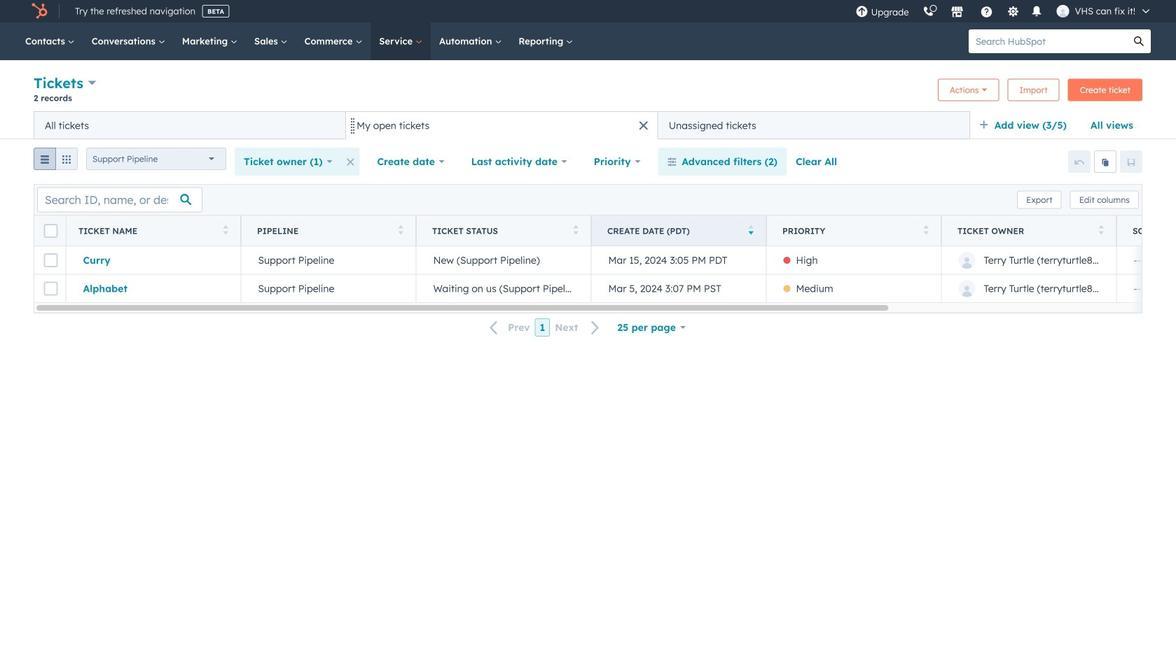 Task type: vqa. For each thing, say whether or not it's contained in the screenshot.
Search image
no



Task type: describe. For each thing, give the bounding box(es) containing it.
4 press to sort. image from the left
[[924, 225, 929, 235]]

marketplaces image
[[951, 6, 963, 19]]

Search ID, name, or description search field
[[37, 187, 202, 213]]

3 press to sort. image from the left
[[573, 225, 579, 235]]

2 press to sort. element from the left
[[398, 225, 403, 237]]



Task type: locate. For each thing, give the bounding box(es) containing it.
press to sort. image
[[1099, 225, 1104, 235]]

2 press to sort. image from the left
[[398, 225, 403, 235]]

menu
[[849, 0, 1159, 22]]

terry turtle image
[[1057, 5, 1069, 18]]

group
[[34, 148, 78, 176]]

4 press to sort. element from the left
[[924, 225, 929, 237]]

press to sort. image
[[223, 225, 228, 235], [398, 225, 403, 235], [573, 225, 579, 235], [924, 225, 929, 235]]

Search HubSpot search field
[[969, 29, 1127, 53]]

press to sort. element
[[223, 225, 228, 237], [398, 225, 403, 237], [573, 225, 579, 237], [924, 225, 929, 237], [1099, 225, 1104, 237]]

pagination navigation
[[481, 319, 608, 337]]

descending sort. press to sort ascending. element
[[748, 225, 754, 237]]

banner
[[34, 73, 1142, 111]]

3 press to sort. element from the left
[[573, 225, 579, 237]]

1 press to sort. image from the left
[[223, 225, 228, 235]]

1 press to sort. element from the left
[[223, 225, 228, 237]]

descending sort. press to sort ascending. image
[[748, 225, 754, 235]]

5 press to sort. element from the left
[[1099, 225, 1104, 237]]



